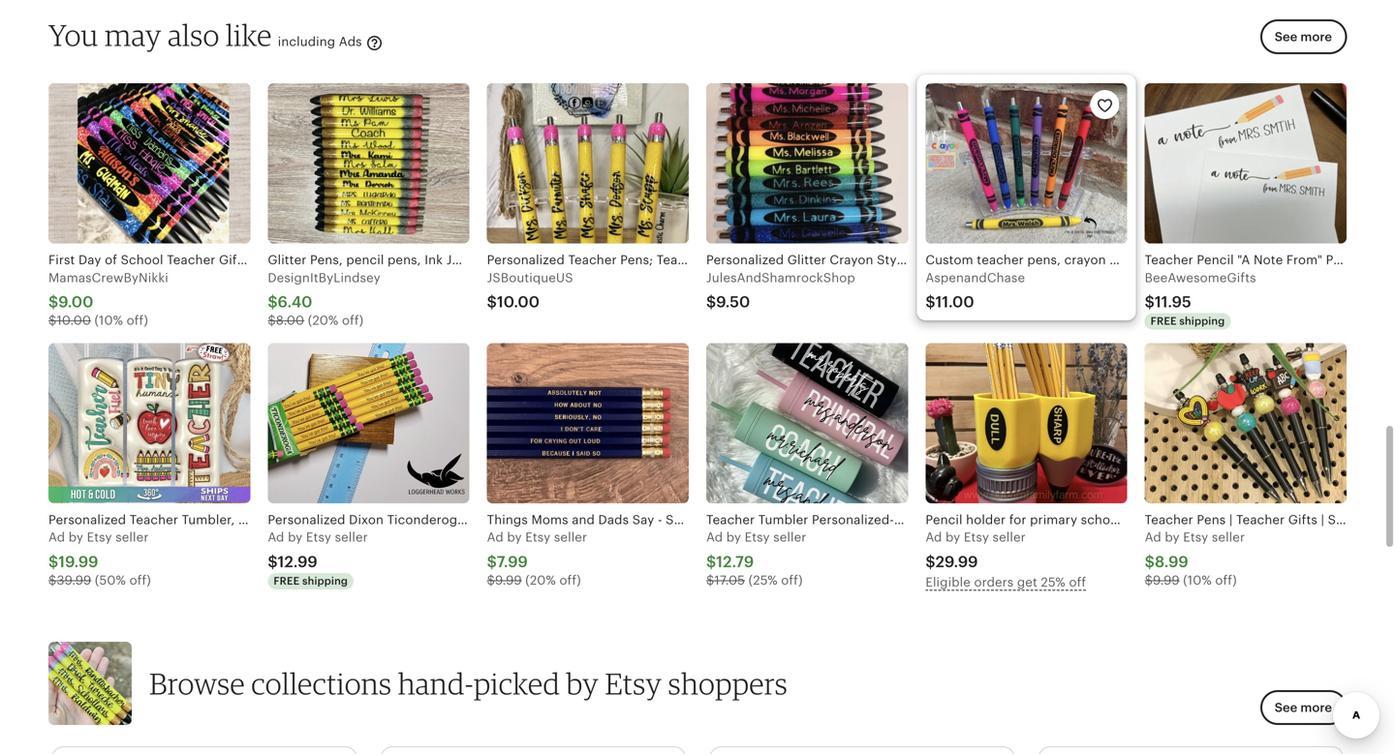 Task type: vqa. For each thing, say whether or not it's contained in the screenshot.
FREE to the left
yes



Task type: describe. For each thing, give the bounding box(es) containing it.
11.95
[[1155, 294, 1192, 311]]

by
[[566, 666, 599, 702]]

etsy right by
[[605, 666, 662, 702]]

pen
[[911, 253, 934, 267]]

glitter pens, pencil pens, ink joy refillable, glitter pencil pen, teacher appreciation pen, teacher appreciation gift, christmas gift idea image
[[268, 83, 470, 244]]

2 see from the top
[[1275, 701, 1298, 715]]

$ inside a d b y etsy seller $ 12.99 free shipping
[[268, 554, 278, 571]]

seller for 12.79
[[773, 531, 807, 545]]

first day of school teacher gift, bus driver gift, personalized pens, crayon pens, teacher pens image
[[48, 83, 250, 244]]

pencil holder for primary school teachers desk sharp dull, made in oregon, usa. beware of imposters using our photos. image
[[926, 344, 1127, 504]]

jsboutiqueus $ 10.00
[[487, 271, 573, 311]]

y for 19.99
[[76, 531, 83, 545]]

browse
[[149, 666, 245, 702]]

y for 12.99
[[296, 531, 303, 545]]

25%
[[1041, 575, 1066, 590]]

a for 12.99
[[268, 531, 276, 545]]

12.99
[[278, 554, 318, 571]]

shipping inside a d b y etsy seller $ 12.99 free shipping
[[302, 575, 348, 587]]

7.99
[[497, 554, 528, 571]]

more for see more link associated with browse collections hand-picked by etsy shoppers
[[1301, 701, 1332, 715]]

you may also like including ads
[[48, 17, 366, 53]]

29.99
[[936, 554, 978, 571]]

(25%
[[749, 573, 778, 588]]

style
[[877, 253, 908, 267]]

may
[[105, 17, 161, 53]]

see more button
[[1260, 19, 1347, 54]]

$ inside jsboutiqueus $ 10.00
[[487, 294, 497, 311]]

8.99
[[1155, 554, 1189, 571]]

julesandshamrockshop
[[706, 271, 855, 285]]

seller for 19.99
[[116, 531, 149, 545]]

b for 7.99
[[507, 531, 515, 545]]

$ inside a d b y etsy seller $ 29.99 eligible orders get 25% off
[[926, 554, 936, 571]]

glitter
[[787, 253, 826, 267]]

etsy for 12.99
[[306, 531, 331, 545]]

seller for 12.99
[[335, 531, 368, 545]]

b for 12.79
[[726, 531, 735, 545]]

seller for 7.99
[[554, 531, 587, 545]]

ads
[[339, 35, 362, 49]]

(50%
[[95, 573, 126, 588]]

personalized teacher pens; teacher gifts; pencil pens; teacher pencil pens; teacher appreciation; cute teacher gifts; teacher pens; teacher image
[[487, 83, 689, 244]]

$ inside aspenandchase $ 11.00
[[926, 294, 936, 311]]

b for 8.99
[[1165, 531, 1173, 545]]

designitbylindsey $ 6.40 $ 8.00 (20% off)
[[268, 271, 381, 328]]

8.00
[[276, 313, 304, 328]]

also
[[168, 17, 220, 53]]

personalized dixon ticonderoga pencils pre-sharpened 12 pack, customized teacher gift, engraved phrase, back to school, teacher appreciation image
[[268, 344, 470, 504]]

off) for 19.99
[[129, 573, 151, 588]]

$ inside beeawesomegifts $ 11.95 free shipping
[[1145, 294, 1155, 311]]

eligible
[[926, 575, 971, 590]]

teacher pencil "a note from" personalized notepad, gift, teaching, free shipping! custom stationery, paper, school, monogram, preschool image
[[1145, 83, 1347, 244]]

a for 12.79
[[706, 531, 715, 545]]

d for 12.79
[[715, 531, 723, 545]]

etsy for 29.99
[[964, 531, 989, 545]]

off) for 12.79
[[781, 573, 803, 588]]

a for 7.99
[[487, 531, 496, 545]]

etsy for 19.99
[[87, 531, 112, 545]]

y for 29.99
[[954, 531, 960, 545]]

y for 7.99
[[515, 531, 522, 545]]

seller for 29.99
[[993, 531, 1026, 545]]

things moms and dads say - set of 6 funny pencils - stamped pencils, engraved pencils, pencil quotes, sarcastic gift, dry humor image
[[487, 344, 689, 504]]

crayon
[[830, 253, 874, 267]]

more for see more button
[[1301, 30, 1332, 44]]

off) for 7.99
[[559, 573, 581, 588]]

collections
[[251, 666, 392, 702]]

jsboutiqueus
[[487, 271, 573, 285]]

etsy for 12.79
[[745, 531, 770, 545]]

y for 8.99
[[1173, 531, 1180, 545]]

6.40
[[278, 294, 312, 311]]

free inside a d b y etsy seller $ 12.99 free shipping
[[274, 575, 300, 587]]

a d b y etsy seller $ 12.79 $ 17.05 (25% off)
[[706, 531, 807, 588]]

orders
[[974, 575, 1014, 590]]

b for 12.99
[[288, 531, 296, 545]]

11.00
[[936, 294, 974, 311]]

aspenandchase $ 11.00
[[926, 271, 1025, 311]]

39.99
[[57, 573, 91, 588]]



Task type: locate. For each thing, give the bounding box(es) containing it.
see more link for including ads
[[1254, 19, 1347, 66]]

6 a from the left
[[1145, 531, 1154, 545]]

free inside beeawesomegifts $ 11.95 free shipping
[[1151, 315, 1177, 327]]

b up 7.99
[[507, 531, 515, 545]]

0 horizontal spatial free
[[274, 575, 300, 587]]

d inside a d b y etsy seller $ 12.79 $ 17.05 (25% off)
[[715, 531, 723, 545]]

(10% inside mamascrewbynikki $ 9.00 $ 10.00 (10% off)
[[94, 313, 123, 328]]

shipping
[[1179, 315, 1225, 327], [302, 575, 348, 587]]

y inside a d b y etsy seller $ 12.79 $ 17.05 (25% off)
[[734, 531, 741, 545]]

1 horizontal spatial (20%
[[525, 573, 556, 588]]

0 vertical spatial (20%
[[308, 313, 339, 328]]

d
[[57, 531, 65, 545], [276, 531, 284, 545], [495, 531, 504, 545], [715, 531, 723, 545], [934, 531, 942, 545], [1153, 531, 1161, 545]]

1 more from the top
[[1301, 30, 1332, 44]]

d up "12.99"
[[276, 531, 284, 545]]

see more
[[1275, 30, 1332, 44], [1275, 701, 1332, 715]]

5 seller from the left
[[993, 531, 1026, 545]]

d for 8.99
[[1153, 531, 1161, 545]]

1 see from the top
[[1275, 30, 1298, 44]]

9.99
[[495, 573, 522, 588], [1153, 573, 1180, 588]]

seller for 8.99
[[1212, 531, 1245, 545]]

d inside 'a d b y etsy seller $ 19.99 $ 39.99 (50% off)'
[[57, 531, 65, 545]]

etsy for 7.99
[[525, 531, 551, 545]]

y up the "29.99"
[[954, 531, 960, 545]]

d up 19.99
[[57, 531, 65, 545]]

off
[[1069, 575, 1086, 590]]

a for 19.99
[[48, 531, 57, 545]]

(10% down "8.99"
[[1183, 573, 1212, 588]]

6 seller from the left
[[1212, 531, 1245, 545]]

1 horizontal spatial free
[[1151, 315, 1177, 327]]

b for 19.99
[[69, 531, 77, 545]]

5 b from the left
[[946, 531, 954, 545]]

beeawesomegifts
[[1145, 271, 1256, 285]]

free down 11.95
[[1151, 315, 1177, 327]]

seller inside a d b y etsy seller $ 12.99 free shipping
[[335, 531, 368, 545]]

9.99 for 7.99
[[495, 573, 522, 588]]

etsy up "12.99"
[[306, 531, 331, 545]]

see inside button
[[1275, 30, 1298, 44]]

6 d from the left
[[1153, 531, 1161, 545]]

d up the "29.99"
[[934, 531, 942, 545]]

0 vertical spatial 10.00
[[497, 294, 540, 311]]

b inside a d b y etsy seller $ 8.99 $ 9.99 (10% off)
[[1165, 531, 1173, 545]]

0 vertical spatial shipping
[[1179, 315, 1225, 327]]

3 seller from the left
[[554, 531, 587, 545]]

d up 12.79 in the right bottom of the page
[[715, 531, 723, 545]]

4 d from the left
[[715, 531, 723, 545]]

2 d from the left
[[276, 531, 284, 545]]

10.00 down 9.00
[[57, 313, 91, 328]]

etsy inside a d b y etsy seller $ 7.99 $ 9.99 (20% off)
[[525, 531, 551, 545]]

d for 19.99
[[57, 531, 65, 545]]

10.00
[[497, 294, 540, 311], [57, 313, 91, 328]]

0 vertical spatial see more link
[[1254, 19, 1347, 66]]

d inside a d b y etsy seller $ 8.99 $ 9.99 (10% off)
[[1153, 531, 1161, 545]]

1 horizontal spatial shipping
[[1179, 315, 1225, 327]]

1 vertical spatial 10.00
[[57, 313, 91, 328]]

d for 7.99
[[495, 531, 504, 545]]

b up "12.99"
[[288, 531, 296, 545]]

1 horizontal spatial 9.99
[[1153, 573, 1180, 588]]

aspenandchase
[[926, 271, 1025, 285]]

12.79
[[716, 554, 754, 571]]

3 d from the left
[[495, 531, 504, 545]]

1 vertical spatial see more link
[[1260, 691, 1347, 726]]

0 vertical spatial free
[[1151, 315, 1177, 327]]

a d b y etsy seller $ 8.99 $ 9.99 (10% off)
[[1145, 531, 1245, 588]]

see more inside button
[[1275, 30, 1332, 44]]

a inside a d b y etsy seller $ 7.99 $ 9.99 (20% off)
[[487, 531, 496, 545]]

0 horizontal spatial 10.00
[[57, 313, 91, 328]]

1 horizontal spatial 10.00
[[497, 294, 540, 311]]

y up 19.99
[[76, 531, 83, 545]]

9.99 inside a d b y etsy seller $ 8.99 $ 9.99 (10% off)
[[1153, 573, 1180, 588]]

more
[[1301, 30, 1332, 44], [1301, 701, 1332, 715]]

mamascrewbynikki
[[48, 271, 168, 285]]

y inside a d b y etsy seller $ 7.99 $ 9.99 (20% off)
[[515, 531, 522, 545]]

0 vertical spatial (10%
[[94, 313, 123, 328]]

shipping inside beeawesomegifts $ 11.95 free shipping
[[1179, 315, 1225, 327]]

a inside a d b y etsy seller $ 12.99 free shipping
[[268, 531, 276, 545]]

a
[[48, 531, 57, 545], [268, 531, 276, 545], [487, 531, 496, 545], [706, 531, 715, 545], [926, 531, 934, 545], [1145, 531, 1154, 545]]

b inside a d b y etsy seller $ 12.99 free shipping
[[288, 531, 296, 545]]

picked
[[474, 666, 560, 702]]

1 vertical spatial see more
[[1275, 701, 1332, 715]]

(10%
[[94, 313, 123, 328], [1183, 573, 1212, 588]]

a d b y etsy seller $ 19.99 $ 39.99 (50% off)
[[48, 531, 151, 588]]

personalized glitter crayon style pen image
[[706, 83, 908, 244]]

a for 29.99
[[926, 531, 934, 545]]

y inside a d b y etsy seller $ 8.99 $ 9.99 (10% off)
[[1173, 531, 1180, 545]]

a inside 'a d b y etsy seller $ 19.99 $ 39.99 (50% off)'
[[48, 531, 57, 545]]

see more for see more link associated with browse collections hand-picked by etsy shoppers
[[1275, 701, 1332, 715]]

personalized
[[706, 253, 784, 267]]

1 y from the left
[[76, 531, 83, 545]]

teacher tumbler personalized-preschool teacher-teacher appreciation-virtual teacher gift-end of year teacher gift-student teacher gift image
[[706, 344, 908, 504]]

a inside a d b y etsy seller $ 29.99 eligible orders get 25% off
[[926, 531, 934, 545]]

1 vertical spatial shipping
[[302, 575, 348, 587]]

y up "12.99"
[[296, 531, 303, 545]]

shoppers
[[668, 666, 788, 702]]

2 a from the left
[[268, 531, 276, 545]]

shipping down 11.95
[[1179, 315, 1225, 327]]

a inside a d b y etsy seller $ 8.99 $ 9.99 (10% off)
[[1145, 531, 1154, 545]]

etsy inside a d b y etsy seller $ 12.99 free shipping
[[306, 531, 331, 545]]

free
[[1151, 315, 1177, 327], [274, 575, 300, 587]]

off) inside a d b y etsy seller $ 7.99 $ 9.99 (20% off)
[[559, 573, 581, 588]]

etsy up "8.99"
[[1183, 531, 1208, 545]]

6 y from the left
[[1173, 531, 1180, 545]]

3 a from the left
[[487, 531, 496, 545]]

d for 29.99
[[934, 531, 942, 545]]

2 y from the left
[[296, 531, 303, 545]]

(10% inside a d b y etsy seller $ 8.99 $ 9.99 (10% off)
[[1183, 573, 1212, 588]]

mamascrewbynikki $ 9.00 $ 10.00 (10% off)
[[48, 271, 168, 328]]

shipping down "12.99"
[[302, 575, 348, 587]]

teacher pens | teacher gifts | school pens | educator gifts | school charms | teacher charms image
[[1145, 344, 1347, 504]]

get
[[1017, 575, 1038, 590]]

4 a from the left
[[706, 531, 715, 545]]

1 seller from the left
[[116, 531, 149, 545]]

you
[[48, 17, 99, 53]]

6 b from the left
[[1165, 531, 1173, 545]]

1 vertical spatial (20%
[[525, 573, 556, 588]]

(10% down mamascrewbynikki
[[94, 313, 123, 328]]

see
[[1275, 30, 1298, 44], [1275, 701, 1298, 715]]

including
[[278, 35, 335, 49]]

1 vertical spatial (10%
[[1183, 573, 1212, 588]]

0 vertical spatial see
[[1275, 30, 1298, 44]]

9.00
[[58, 294, 93, 311]]

(20% down 7.99
[[525, 573, 556, 588]]

etsy inside 'a d b y etsy seller $ 19.99 $ 39.99 (50% off)'
[[87, 531, 112, 545]]

9.99 down "8.99"
[[1153, 573, 1180, 588]]

$ inside "personalized glitter crayon style pen julesandshamrockshop $ 9.50"
[[706, 294, 716, 311]]

$
[[48, 294, 58, 311], [268, 294, 278, 311], [487, 294, 497, 311], [706, 294, 716, 311], [926, 294, 936, 311], [1145, 294, 1155, 311], [48, 313, 57, 328], [268, 313, 276, 328], [48, 554, 58, 571], [268, 554, 278, 571], [487, 554, 497, 571], [706, 554, 716, 571], [926, 554, 936, 571], [1145, 554, 1155, 571], [48, 573, 57, 588], [487, 573, 495, 588], [706, 573, 714, 588], [1145, 573, 1153, 588]]

etsy inside a d b y etsy seller $ 29.99 eligible orders get 25% off
[[964, 531, 989, 545]]

browse collections hand-picked by etsy shoppers
[[149, 666, 788, 702]]

etsy up 7.99
[[525, 531, 551, 545]]

a inside a d b y etsy seller $ 12.79 $ 17.05 (25% off)
[[706, 531, 715, 545]]

eligible orders get 25% off button
[[926, 573, 1127, 593]]

2 more from the top
[[1301, 701, 1332, 715]]

(20% inside designitbylindsey $ 6.40 $ 8.00 (20% off)
[[308, 313, 339, 328]]

a d b y etsy seller $ 29.99 eligible orders get 25% off
[[926, 531, 1086, 590]]

y inside 'a d b y etsy seller $ 19.99 $ 39.99 (50% off)'
[[76, 531, 83, 545]]

seller inside a d b y etsy seller $ 8.99 $ 9.99 (10% off)
[[1212, 531, 1245, 545]]

b inside a d b y etsy seller $ 7.99 $ 9.99 (20% off)
[[507, 531, 515, 545]]

like
[[226, 17, 272, 53]]

a for 8.99
[[1145, 531, 1154, 545]]

d inside a d b y etsy seller $ 29.99 eligible orders get 25% off
[[934, 531, 942, 545]]

designitbylindsey
[[268, 271, 381, 285]]

9.50
[[716, 294, 750, 311]]

y for 12.79
[[734, 531, 741, 545]]

y up "8.99"
[[1173, 531, 1180, 545]]

etsy for 8.99
[[1183, 531, 1208, 545]]

(20% right 8.00
[[308, 313, 339, 328]]

1 9.99 from the left
[[495, 573, 522, 588]]

seller
[[116, 531, 149, 545], [335, 531, 368, 545], [554, 531, 587, 545], [773, 531, 807, 545], [993, 531, 1026, 545], [1212, 531, 1245, 545]]

off) inside mamascrewbynikki $ 9.00 $ 10.00 (10% off)
[[127, 313, 148, 328]]

personalized glitter crayon style pen julesandshamrockshop $ 9.50
[[706, 253, 934, 311]]

off) inside a d b y etsy seller $ 12.79 $ 17.05 (25% off)
[[781, 573, 803, 588]]

10.00 inside mamascrewbynikki $ 9.00 $ 10.00 (10% off)
[[57, 313, 91, 328]]

see more link
[[1254, 19, 1347, 66], [1260, 691, 1347, 726]]

b inside a d b y etsy seller $ 29.99 eligible orders get 25% off
[[946, 531, 954, 545]]

5 d from the left
[[934, 531, 942, 545]]

off) inside 'a d b y etsy seller $ 19.99 $ 39.99 (50% off)'
[[129, 573, 151, 588]]

seller inside 'a d b y etsy seller $ 19.99 $ 39.99 (50% off)'
[[116, 531, 149, 545]]

b up 19.99
[[69, 531, 77, 545]]

etsy up 19.99
[[87, 531, 112, 545]]

etsy inside a d b y etsy seller $ 8.99 $ 9.99 (10% off)
[[1183, 531, 1208, 545]]

seller inside a d b y etsy seller $ 29.99 eligible orders get 25% off
[[993, 531, 1026, 545]]

off) inside designitbylindsey $ 6.40 $ 8.00 (20% off)
[[342, 313, 364, 328]]

2 seller from the left
[[335, 531, 368, 545]]

d for 12.99
[[276, 531, 284, 545]]

10.00 inside jsboutiqueus $ 10.00
[[497, 294, 540, 311]]

d inside a d b y etsy seller $ 7.99 $ 9.99 (20% off)
[[495, 531, 504, 545]]

4 y from the left
[[734, 531, 741, 545]]

0 horizontal spatial shipping
[[302, 575, 348, 587]]

hand-
[[398, 666, 474, 702]]

(20% inside a d b y etsy seller $ 7.99 $ 9.99 (20% off)
[[525, 573, 556, 588]]

2 see more from the top
[[1275, 701, 1332, 715]]

etsy inside a d b y etsy seller $ 12.79 $ 17.05 (25% off)
[[745, 531, 770, 545]]

seller inside a d b y etsy seller $ 12.79 $ 17.05 (25% off)
[[773, 531, 807, 545]]

0 horizontal spatial (10%
[[94, 313, 123, 328]]

b for 29.99
[[946, 531, 954, 545]]

b inside a d b y etsy seller $ 12.79 $ 17.05 (25% off)
[[726, 531, 735, 545]]

b up "8.99"
[[1165, 531, 1173, 545]]

see more link for browse collections hand-picked by etsy shoppers
[[1260, 691, 1347, 726]]

3 y from the left
[[515, 531, 522, 545]]

0 horizontal spatial (20%
[[308, 313, 339, 328]]

1 b from the left
[[69, 531, 77, 545]]

personalized teacher tumbler, custom name teacher cup, elementary teacher gift for teacher appreciation gift skinny tumbler with straw image
[[48, 344, 250, 504]]

2 b from the left
[[288, 531, 296, 545]]

9.99 for 8.99
[[1153, 573, 1180, 588]]

0 vertical spatial more
[[1301, 30, 1332, 44]]

5 a from the left
[[926, 531, 934, 545]]

1 d from the left
[[57, 531, 65, 545]]

b up the "29.99"
[[946, 531, 954, 545]]

d up "8.99"
[[1153, 531, 1161, 545]]

9.99 inside a d b y etsy seller $ 7.99 $ 9.99 (20% off)
[[495, 573, 522, 588]]

5 y from the left
[[954, 531, 960, 545]]

etsy up 12.79 in the right bottom of the page
[[745, 531, 770, 545]]

a d b y etsy seller $ 12.99 free shipping
[[268, 531, 368, 587]]

off) inside a d b y etsy seller $ 8.99 $ 9.99 (10% off)
[[1215, 573, 1237, 588]]

0 horizontal spatial 9.99
[[495, 573, 522, 588]]

more inside button
[[1301, 30, 1332, 44]]

10.00 down jsboutiqueus
[[497, 294, 540, 311]]

b inside 'a d b y etsy seller $ 19.99 $ 39.99 (50% off)'
[[69, 531, 77, 545]]

0 vertical spatial see more
[[1275, 30, 1332, 44]]

1 horizontal spatial (10%
[[1183, 573, 1212, 588]]

y
[[76, 531, 83, 545], [296, 531, 303, 545], [515, 531, 522, 545], [734, 531, 741, 545], [954, 531, 960, 545], [1173, 531, 1180, 545]]

17.05
[[714, 573, 745, 588]]

y inside a d b y etsy seller $ 12.99 free shipping
[[296, 531, 303, 545]]

1 vertical spatial more
[[1301, 701, 1332, 715]]

d up 7.99
[[495, 531, 504, 545]]

seller inside a d b y etsy seller $ 7.99 $ 9.99 (20% off)
[[554, 531, 587, 545]]

see more for see more button
[[1275, 30, 1332, 44]]

1 vertical spatial free
[[274, 575, 300, 587]]

beeawesomegifts $ 11.95 free shipping
[[1145, 271, 1256, 327]]

free down "12.99"
[[274, 575, 300, 587]]

y up 7.99
[[515, 531, 522, 545]]

2 9.99 from the left
[[1153, 573, 1180, 588]]

y inside a d b y etsy seller $ 29.99 eligible orders get 25% off
[[954, 531, 960, 545]]

(20%
[[308, 313, 339, 328], [525, 573, 556, 588]]

off)
[[127, 313, 148, 328], [342, 313, 364, 328], [129, 573, 151, 588], [559, 573, 581, 588], [781, 573, 803, 588], [1215, 573, 1237, 588]]

1 vertical spatial see
[[1275, 701, 1298, 715]]

off) for 8.99
[[1215, 573, 1237, 588]]

4 seller from the left
[[773, 531, 807, 545]]

b
[[69, 531, 77, 545], [288, 531, 296, 545], [507, 531, 515, 545], [726, 531, 735, 545], [946, 531, 954, 545], [1165, 531, 1173, 545]]

1 a from the left
[[48, 531, 57, 545]]

b up 12.79 in the right bottom of the page
[[726, 531, 735, 545]]

3 b from the left
[[507, 531, 515, 545]]

1 see more from the top
[[1275, 30, 1332, 44]]

19.99
[[58, 554, 98, 571]]

d inside a d b y etsy seller $ 12.99 free shipping
[[276, 531, 284, 545]]

custom teacher pens, crayon pens, custompens, papermate inkjoy gel pen .7, perfect gifts | crayoal pens image
[[926, 83, 1127, 244]]

a d b y etsy seller $ 7.99 $ 9.99 (20% off)
[[487, 531, 587, 588]]

4 b from the left
[[726, 531, 735, 545]]

9.99 down 7.99
[[495, 573, 522, 588]]

etsy up the "29.99"
[[964, 531, 989, 545]]

y up 12.79 in the right bottom of the page
[[734, 531, 741, 545]]

etsy
[[87, 531, 112, 545], [306, 531, 331, 545], [525, 531, 551, 545], [745, 531, 770, 545], [964, 531, 989, 545], [1183, 531, 1208, 545], [605, 666, 662, 702]]



